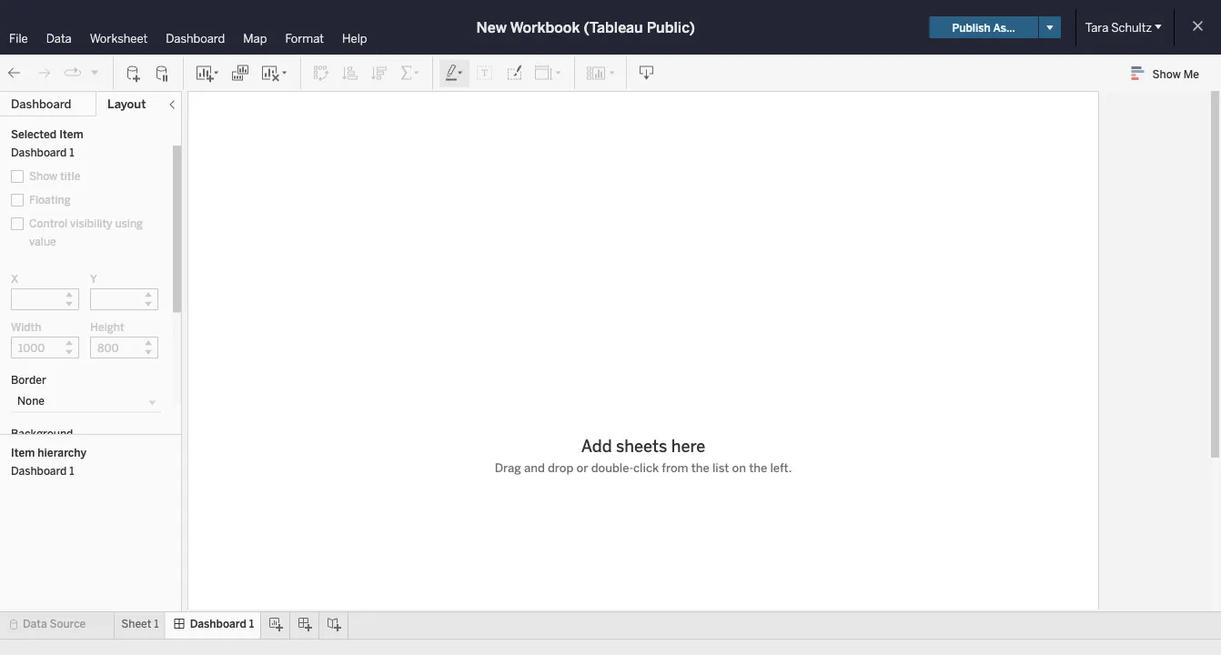 Task type: locate. For each thing, give the bounding box(es) containing it.
0 horizontal spatial 1
[[69, 465, 74, 478]]

sheet 1
[[121, 618, 159, 631]]

replay animation image
[[64, 64, 82, 82]]

help
[[342, 31, 367, 46]]

0 horizontal spatial item
[[11, 446, 35, 459]]

2 horizontal spatial 1
[[249, 618, 254, 631]]

1 inside the item hierarchy dashboard 1
[[69, 465, 74, 478]]

control
[[29, 217, 67, 230]]

click
[[634, 461, 659, 475]]

highlight image
[[444, 64, 465, 82]]

format workbook image
[[505, 64, 523, 82]]

hierarchy
[[38, 446, 87, 459]]

1 vertical spatial item
[[11, 446, 35, 459]]

dashboard
[[166, 31, 225, 46], [11, 97, 71, 112], [11, 465, 67, 478], [190, 618, 246, 631]]

and
[[524, 461, 545, 475]]

drag
[[495, 461, 521, 475]]

0 horizontal spatial show
[[29, 170, 57, 183]]

data up replay animation icon
[[46, 31, 72, 46]]

X text field
[[11, 289, 79, 310]]

format
[[285, 31, 324, 46]]

sheets
[[616, 437, 668, 456]]

item inside selected item dashboard 1
[[59, 127, 83, 141]]

show left me
[[1153, 67, 1181, 80]]

1 horizontal spatial item
[[59, 127, 83, 141]]

publish as... button
[[930, 16, 1039, 38]]

1
[[69, 465, 74, 478], [154, 618, 159, 631], [249, 618, 254, 631]]

selected
[[11, 127, 57, 141]]

totals image
[[400, 64, 422, 82]]

publish as...
[[953, 21, 1016, 34]]

redo image
[[35, 64, 53, 82]]

background
[[11, 427, 73, 441]]

data
[[46, 31, 72, 46], [23, 618, 47, 631]]

1 horizontal spatial the
[[749, 461, 768, 475]]

as...
[[994, 21, 1016, 34]]

Width text field
[[11, 337, 79, 359]]

1 the from the left
[[692, 461, 710, 475]]

width
[[11, 320, 41, 334]]

1 horizontal spatial show
[[1153, 67, 1181, 80]]

new data source image
[[125, 64, 143, 82]]

show title
[[29, 170, 80, 183]]

show me button
[[1124, 59, 1216, 87]]

left.
[[771, 461, 792, 475]]

dashboard 1
[[11, 146, 74, 159]]

pause auto updates image
[[154, 64, 172, 82]]

item
[[59, 127, 83, 141], [11, 446, 35, 459]]

dashboard down hierarchy
[[11, 465, 67, 478]]

show
[[1153, 67, 1181, 80], [29, 170, 57, 183]]

here
[[672, 437, 706, 456]]

show for show me
[[1153, 67, 1181, 80]]

sort descending image
[[371, 64, 389, 82]]

data source
[[23, 618, 86, 631]]

new worksheet image
[[195, 64, 220, 82]]

the left list
[[692, 461, 710, 475]]

item up dashboard 1
[[59, 127, 83, 141]]

source
[[50, 618, 86, 631]]

the right on at bottom
[[749, 461, 768, 475]]

download image
[[638, 64, 656, 82]]

height
[[90, 320, 124, 334]]

border
[[11, 373, 46, 386]]

add
[[581, 437, 612, 456]]

0 vertical spatial show
[[1153, 67, 1181, 80]]

publish
[[953, 21, 991, 34]]

Height text field
[[90, 337, 158, 359]]

1 horizontal spatial 1
[[154, 618, 159, 631]]

item down background
[[11, 446, 35, 459]]

0 horizontal spatial the
[[692, 461, 710, 475]]

add sheets here drag and drop or double-click from the list on the left.
[[495, 437, 792, 475]]

selected item dashboard 1
[[11, 127, 83, 159]]

clear sheet image
[[260, 64, 290, 82]]

or
[[577, 461, 589, 475]]

value
[[29, 235, 56, 249]]

0 vertical spatial data
[[46, 31, 72, 46]]

title
[[60, 170, 80, 183]]

duplicate image
[[231, 64, 249, 82]]

undo image
[[5, 64, 24, 82]]

data left source
[[23, 618, 47, 631]]

none button
[[11, 390, 162, 413]]

show inside 'button'
[[1153, 67, 1181, 80]]

y
[[90, 272, 97, 285]]

data for data
[[46, 31, 72, 46]]

the
[[692, 461, 710, 475], [749, 461, 768, 475]]

0 vertical spatial item
[[59, 127, 83, 141]]

(tableau
[[584, 19, 643, 36]]

show down dashboard 1
[[29, 170, 57, 183]]

dashboard up new worksheet "icon" at the top of the page
[[166, 31, 225, 46]]

replay animation image
[[89, 67, 100, 78]]

1 vertical spatial data
[[23, 618, 47, 631]]

1 vertical spatial show
[[29, 170, 57, 183]]



Task type: describe. For each thing, give the bounding box(es) containing it.
dashboard inside the item hierarchy dashboard 1
[[11, 465, 67, 478]]

me
[[1184, 67, 1200, 80]]

swap rows and columns image
[[312, 64, 330, 82]]

show labels image
[[476, 64, 494, 82]]

none
[[17, 395, 45, 408]]

2 the from the left
[[749, 461, 768, 475]]

show me
[[1153, 67, 1200, 80]]

control visibility using value
[[29, 217, 143, 249]]

on
[[732, 461, 746, 475]]

dashboard 1
[[190, 618, 254, 631]]

using
[[115, 217, 143, 230]]

worksheet
[[90, 31, 148, 46]]

public)
[[647, 19, 696, 36]]

floating
[[29, 193, 71, 207]]

item hierarchy dashboard 1
[[11, 446, 87, 478]]

map
[[243, 31, 267, 46]]

new
[[477, 19, 507, 36]]

show/hide cards image
[[586, 64, 615, 82]]

dashboard up selected at the left top of the page
[[11, 97, 71, 112]]

visibility
[[70, 217, 112, 230]]

sheet
[[121, 618, 152, 631]]

item inside the item hierarchy dashboard 1
[[11, 446, 35, 459]]

workbook
[[510, 19, 580, 36]]

1 for sheet 1
[[154, 618, 159, 631]]

schultz
[[1112, 20, 1153, 35]]

1 for dashboard 1
[[249, 618, 254, 631]]

x
[[11, 272, 18, 285]]

tara schultz
[[1086, 20, 1153, 35]]

file
[[9, 31, 28, 46]]

drop
[[548, 461, 574, 475]]

layout
[[107, 97, 146, 112]]

show for show title
[[29, 170, 57, 183]]

from
[[662, 461, 689, 475]]

new workbook (tableau public)
[[477, 19, 696, 36]]

Y text field
[[90, 289, 158, 310]]

fit image
[[534, 64, 564, 82]]

double-
[[591, 461, 634, 475]]

dashboard right sheet 1
[[190, 618, 246, 631]]

sort ascending image
[[341, 64, 360, 82]]

collapse image
[[167, 99, 178, 110]]

list
[[713, 461, 730, 475]]

data for data source
[[23, 618, 47, 631]]

tara
[[1086, 20, 1109, 35]]



Task type: vqa. For each thing, say whether or not it's contained in the screenshot.
Logo
no



